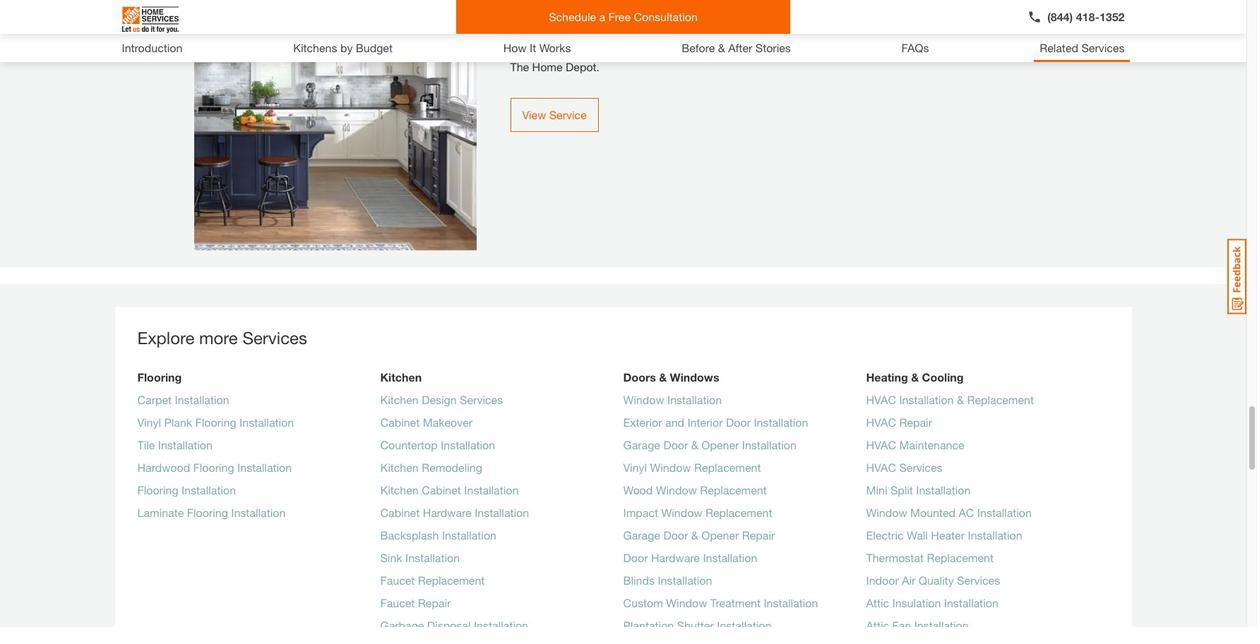 Task type: locate. For each thing, give the bounding box(es) containing it.
1 horizontal spatial vinyl
[[623, 461, 647, 474]]

by right backed
[[1036, 43, 1049, 56]]

of right part
[[690, 43, 699, 56]]

0 horizontal spatial hardware
[[423, 506, 472, 520]]

the down slides, on the right
[[703, 43, 719, 56]]

of left your
[[826, 9, 836, 22]]

as left part
[[652, 43, 663, 56]]

1 kitchen from the top
[[380, 371, 422, 384]]

flooring
[[137, 371, 182, 384], [195, 416, 236, 429], [193, 461, 234, 474], [137, 484, 178, 497], [187, 506, 228, 520]]

mini
[[866, 484, 887, 497]]

electric wall heater installation
[[866, 529, 1022, 542]]

3 hvac from the top
[[866, 438, 896, 452]]

opener down impact window replacement link
[[702, 529, 739, 542]]

before
[[682, 41, 715, 54]]

3 kitchen from the top
[[380, 461, 419, 474]]

and
[[754, 9, 773, 22], [693, 26, 712, 39], [837, 26, 856, 39], [571, 43, 590, 56], [883, 43, 902, 56], [665, 416, 684, 429]]

attic insulation installation
[[866, 597, 998, 610]]

0 vertical spatial hardware
[[423, 506, 472, 520]]

a left free
[[599, 10, 605, 23]]

repair
[[899, 416, 932, 429], [742, 529, 775, 542], [418, 597, 451, 610]]

and up depot.
[[571, 43, 590, 56]]

flooring up laminate
[[137, 484, 178, 497]]

hvac installation & replacement
[[866, 393, 1034, 407]]

and down window installation link
[[665, 416, 684, 429]]

window mounted ac installation link
[[866, 505, 1032, 527]]

garage down exterior
[[623, 438, 660, 452]]

kitchen up "cabinet makeover"
[[380, 393, 419, 407]]

1 vertical spatial of
[[690, 43, 699, 56]]

and up before
[[693, 26, 712, 39]]

repair down impact window replacement link
[[742, 529, 775, 542]]

opener
[[702, 438, 739, 452], [702, 529, 739, 542]]

2 faucet from the top
[[380, 597, 415, 610]]

cabinet
[[586, 0, 626, 5], [697, 0, 737, 5], [380, 416, 420, 429], [422, 484, 461, 497], [380, 506, 420, 520]]

upgrades
[[510, 26, 558, 39]]

0 vertical spatial repair
[[899, 416, 932, 429]]

0 vertical spatial the
[[653, 9, 669, 22]]

interior
[[687, 416, 723, 429]]

hvac repair
[[866, 416, 932, 429]]

door hardware installation
[[623, 551, 757, 565]]

hvac up hvac maintenance
[[866, 416, 896, 429]]

plank
[[164, 416, 192, 429]]

window for vinyl
[[650, 461, 691, 474]]

1 horizontal spatial of
[[826, 9, 836, 22]]

1 vertical spatial repair
[[742, 529, 775, 542]]

as down the simply
[[589, 26, 600, 39]]

1 garage from the top
[[623, 438, 660, 452]]

kitchen up kitchen design services
[[380, 371, 422, 384]]

it
[[530, 41, 536, 54]]

thermostat replacement
[[866, 551, 994, 565]]

quality
[[919, 574, 954, 587]]

garage for garage door & opener repair
[[623, 529, 660, 542]]

0 vertical spatial opener
[[702, 438, 739, 452]]

than
[[989, 0, 1012, 5]]

1 opener from the top
[[702, 438, 739, 452]]

vinyl up wood
[[623, 461, 647, 474]]

1 vertical spatial hardware
[[651, 551, 700, 565]]

explore more services
[[137, 328, 307, 348]]

after
[[728, 41, 752, 54]]

0 vertical spatial faucet
[[380, 574, 415, 587]]

0 horizontal spatial the
[[653, 9, 669, 22]]

window up wood window replacement
[[650, 461, 691, 474]]

1 horizontal spatial as
[[652, 43, 663, 56]]

1 horizontal spatial by
[[1036, 43, 1049, 56]]

1 vertical spatial opener
[[702, 529, 739, 542]]

garage door & opener repair
[[623, 529, 775, 542]]

2 hvac from the top
[[866, 416, 896, 429]]

0 vertical spatial of
[[826, 9, 836, 22]]

1 vertical spatial as
[[652, 43, 663, 56]]

0 horizontal spatial with
[[763, 43, 784, 56]]

custom window treatment installation link
[[623, 595, 818, 618]]

by inside home depot's cabinet makeover, or cabinet refacing, service delivers a new look in less time than a full remodel. we simply replace the doors, drawers, and hardware of your existing cabinets, with optional upgrades such as soft-close hinges and slides, pull-out shelves, and more. plus we can install a new backsplash and countertop as part of the project, with all labor, products, and installation 100% backed by the home depot.
[[1036, 43, 1049, 56]]

custom
[[623, 597, 663, 610]]

your
[[839, 9, 861, 22]]

before & after stories
[[682, 41, 791, 54]]

1 vertical spatial vinyl
[[623, 461, 647, 474]]

new up the existing
[[881, 0, 902, 5]]

laminate flooring installation link
[[137, 505, 286, 527]]

backsplash installation link
[[380, 527, 496, 550]]

cabinet up backsplash at bottom
[[380, 506, 420, 520]]

cabinet down kitchen remodeling 'link' on the bottom left
[[422, 484, 461, 497]]

laminate
[[137, 506, 184, 520]]

attic
[[866, 597, 889, 610]]

home up remodel.
[[510, 0, 541, 5]]

simply
[[577, 9, 609, 22]]

vinyl up tile at the left of the page
[[137, 416, 161, 429]]

the
[[510, 60, 529, 73]]

impact
[[623, 506, 658, 520]]

2 opener from the top
[[702, 529, 739, 542]]

in
[[929, 0, 938, 5]]

kitchen inside 'link'
[[380, 461, 419, 474]]

kitchen down kitchen remodeling 'link' on the bottom left
[[380, 484, 419, 497]]

services inside hvac services link
[[899, 461, 942, 474]]

0 vertical spatial as
[[589, 26, 600, 39]]

1 horizontal spatial hardware
[[651, 551, 700, 565]]

window for impact
[[661, 506, 702, 520]]

hardware for cabinet
[[423, 506, 472, 520]]

hvac for hvac maintenance
[[866, 438, 896, 452]]

shelves,
[[793, 26, 834, 39]]

faucet repair
[[380, 597, 451, 610]]

explore
[[137, 328, 194, 348]]

hvac down heating
[[866, 393, 896, 407]]

hvac services
[[866, 461, 942, 474]]

window inside 'link'
[[666, 597, 707, 610]]

1 hvac from the top
[[866, 393, 896, 407]]

carpet installation
[[137, 393, 229, 407]]

hvac down the hvac repair link
[[866, 438, 896, 452]]

hvac up mini
[[866, 461, 896, 474]]

new
[[881, 0, 902, 5], [997, 26, 1018, 39]]

hvac repair link
[[866, 414, 932, 437]]

0 vertical spatial garage
[[623, 438, 660, 452]]

0 vertical spatial vinyl
[[137, 416, 161, 429]]

faucet down faucet replacement link
[[380, 597, 415, 610]]

custom window treatment installation
[[623, 597, 818, 610]]

4 hvac from the top
[[866, 461, 896, 474]]

how it works
[[503, 41, 571, 54]]

window down blinds installation link
[[666, 597, 707, 610]]

door up vinyl window replacement
[[663, 438, 688, 452]]

garage down impact
[[623, 529, 660, 542]]

with down out
[[763, 43, 784, 56]]

window down the 'vinyl window replacement' link
[[656, 484, 697, 497]]

0 horizontal spatial new
[[881, 0, 902, 5]]

faqs
[[902, 41, 929, 54]]

faucet down sink
[[380, 574, 415, 587]]

0 horizontal spatial vinyl
[[137, 416, 161, 429]]

1 vertical spatial faucet
[[380, 597, 415, 610]]

2 garage from the top
[[623, 529, 660, 542]]

& right doors
[[659, 371, 667, 384]]

opener down exterior and interior door installation link
[[702, 438, 739, 452]]

backsplash
[[510, 43, 568, 56]]

depot.
[[566, 60, 600, 73]]

project,
[[722, 43, 760, 56]]

1352
[[1100, 10, 1125, 23]]

faucet for faucet replacement
[[380, 574, 415, 587]]

vinyl for vinyl plank flooring installation
[[137, 416, 161, 429]]

installation
[[175, 393, 229, 407], [667, 393, 722, 407], [899, 393, 954, 407], [239, 416, 294, 429], [754, 416, 808, 429], [158, 438, 212, 452], [441, 438, 495, 452], [742, 438, 797, 452], [237, 461, 292, 474], [182, 484, 236, 497], [464, 484, 519, 497], [916, 484, 971, 497], [231, 506, 286, 520], [475, 506, 529, 520], [977, 506, 1032, 520], [442, 529, 496, 542], [968, 529, 1022, 542], [405, 551, 460, 565], [703, 551, 757, 565], [658, 574, 712, 587], [764, 597, 818, 610], [944, 597, 998, 610]]

window up the electric at bottom right
[[866, 506, 907, 520]]

window
[[623, 393, 664, 407], [650, 461, 691, 474], [656, 484, 697, 497], [661, 506, 702, 520], [866, 506, 907, 520], [666, 597, 707, 610]]

by left budget
[[340, 41, 353, 54]]

vinyl
[[137, 416, 161, 429], [623, 461, 647, 474]]

garage inside garage door & opener installation link
[[623, 438, 660, 452]]

laminate flooring installation
[[137, 506, 286, 520]]

flooring up carpet at left
[[137, 371, 182, 384]]

kitchen for kitchen
[[380, 371, 422, 384]]

blinds
[[623, 574, 655, 587]]

of
[[826, 9, 836, 22], [690, 43, 699, 56]]

design
[[422, 393, 457, 407]]

new down optional
[[997, 26, 1018, 39]]

0 horizontal spatial repair
[[418, 597, 451, 610]]

wood
[[623, 484, 653, 497]]

with down time
[[956, 9, 977, 22]]

the down makeover,
[[653, 9, 669, 22]]

heater
[[931, 529, 965, 542]]

hvac
[[866, 393, 896, 407], [866, 416, 896, 429], [866, 438, 896, 452], [866, 461, 896, 474]]

carpet installation link
[[137, 392, 229, 414]]

1 horizontal spatial with
[[956, 9, 977, 22]]

introduction
[[122, 41, 183, 54]]

repair up hvac maintenance
[[899, 416, 932, 429]]

0 vertical spatial with
[[956, 9, 977, 22]]

full
[[1024, 0, 1039, 5]]

kitchen down the countertop
[[380, 461, 419, 474]]

1 vertical spatial with
[[763, 43, 784, 56]]

kitchen for kitchen remodeling
[[380, 461, 419, 474]]

hardware down kitchen cabinet installation link
[[423, 506, 472, 520]]

window for custom
[[666, 597, 707, 610]]

& down slides, on the right
[[718, 41, 725, 54]]

1 faucet from the top
[[380, 574, 415, 587]]

2 horizontal spatial repair
[[899, 416, 932, 429]]

window down wood window replacement link
[[661, 506, 702, 520]]

garage inside 'garage door & opener repair' link
[[623, 529, 660, 542]]

1 vertical spatial garage
[[623, 529, 660, 542]]

home down backsplash
[[532, 60, 563, 73]]

2 vertical spatial repair
[[418, 597, 451, 610]]

doors
[[623, 371, 656, 384]]

works
[[539, 41, 571, 54]]

hvac for hvac services
[[866, 461, 896, 474]]

services inside kitchen design services link
[[460, 393, 503, 407]]

hardware up 'blinds installation'
[[651, 551, 700, 565]]

depot's
[[544, 0, 583, 5]]

garage door & opener repair link
[[623, 527, 775, 550]]

services right quality
[[957, 574, 1000, 587]]

we
[[558, 9, 573, 22]]

& down impact window replacement link
[[691, 529, 698, 542]]

0 horizontal spatial as
[[589, 26, 600, 39]]

wood window replacement link
[[623, 482, 767, 505]]

0 horizontal spatial of
[[690, 43, 699, 56]]

hvac maintenance link
[[866, 437, 964, 460]]

how
[[503, 41, 527, 54]]

impact window replacement link
[[623, 505, 772, 527]]

repair for hvac repair
[[899, 416, 932, 429]]

1 vertical spatial new
[[997, 26, 1018, 39]]

4 kitchen from the top
[[380, 484, 419, 497]]

consultation
[[634, 10, 698, 23]]

optional
[[980, 9, 1020, 22]]

hardware
[[776, 9, 823, 22]]

2 kitchen from the top
[[380, 393, 419, 407]]

1 vertical spatial the
[[703, 43, 719, 56]]

kitchen for kitchen design services
[[380, 393, 419, 407]]

services right more
[[243, 328, 307, 348]]

services down hvac maintenance link at the right of page
[[899, 461, 942, 474]]

repair down faucet replacement link
[[418, 597, 451, 610]]

services up makeover
[[460, 393, 503, 407]]



Task type: vqa. For each thing, say whether or not it's contained in the screenshot.
66.00 in
no



Task type: describe. For each thing, give the bounding box(es) containing it.
services inside indoor air quality services link
[[957, 574, 1000, 587]]

cabinet makeover
[[380, 416, 473, 429]]

garage door & opener installation
[[623, 438, 797, 452]]

a inside button
[[599, 10, 605, 23]]

cabinets,
[[906, 9, 952, 22]]

soft-
[[603, 26, 627, 39]]

1 vertical spatial home
[[532, 60, 563, 73]]

0 vertical spatial home
[[510, 0, 541, 5]]

kitchens
[[293, 41, 337, 54]]

hardwood flooring installation
[[137, 461, 292, 474]]

windows
[[670, 371, 719, 384]]

0 horizontal spatial by
[[340, 41, 353, 54]]

flooring installation
[[137, 484, 236, 497]]

cabinet makeover link
[[380, 414, 473, 437]]

mini split installation link
[[866, 482, 971, 505]]

air
[[902, 574, 916, 587]]

faucet for faucet repair
[[380, 597, 415, 610]]

faucet replacement
[[380, 574, 485, 587]]

indoor air quality services
[[866, 574, 1000, 587]]

stories
[[756, 41, 791, 54]]

a up the existing
[[872, 0, 878, 5]]

hvac for hvac repair
[[866, 416, 896, 429]]

cabinet up the simply
[[586, 0, 626, 5]]

0 vertical spatial new
[[881, 0, 902, 5]]

hinges
[[657, 26, 690, 39]]

backed
[[996, 43, 1033, 56]]

hvac for hvac installation & replacement
[[866, 393, 896, 407]]

slides,
[[715, 26, 748, 39]]

repair for faucet repair
[[418, 597, 451, 610]]

tile
[[137, 438, 155, 452]]

attic insulation installation link
[[866, 595, 998, 618]]

door right interior
[[726, 416, 751, 429]]

door up door hardware installation
[[663, 529, 688, 542]]

kitchen for kitchen cabinet installation
[[380, 484, 419, 497]]

kitchen remodeling
[[380, 461, 482, 474]]

part
[[666, 43, 687, 56]]

hvac services link
[[866, 460, 942, 482]]

indoor air quality services link
[[866, 573, 1000, 595]]

do it for you logo image
[[122, 1, 178, 39]]

backsplash installation
[[380, 529, 496, 542]]

hvac installation & replacement link
[[866, 392, 1034, 414]]

1 horizontal spatial the
[[703, 43, 719, 56]]

cabinet up drawers,
[[697, 0, 737, 5]]

makeover,
[[629, 0, 681, 5]]

doors & windows
[[623, 371, 719, 384]]

countertop
[[593, 43, 648, 56]]

window for wood
[[656, 484, 697, 497]]

window installation
[[623, 393, 722, 407]]

flooring down flooring installation link
[[187, 506, 228, 520]]

pull-
[[751, 26, 773, 39]]

heating
[[866, 371, 908, 384]]

vinyl plank flooring installation link
[[137, 414, 294, 437]]

and down your
[[837, 26, 856, 39]]

schedule
[[549, 10, 596, 23]]

impact window replacement
[[623, 506, 772, 520]]

countertop
[[380, 438, 438, 452]]

a down optional
[[987, 26, 994, 39]]

backsplash
[[380, 529, 439, 542]]

flooring right plank at the left
[[195, 416, 236, 429]]

can
[[934, 26, 952, 39]]

window up exterior
[[623, 393, 664, 407]]

countertop installation
[[380, 438, 495, 452]]

electric
[[866, 529, 904, 542]]

existing
[[864, 9, 903, 22]]

remodeling
[[422, 461, 482, 474]]

vinyl window replacement
[[623, 461, 761, 474]]

1 horizontal spatial new
[[997, 26, 1018, 39]]

wood window replacement
[[623, 484, 767, 497]]

window mounted ac installation
[[866, 506, 1032, 520]]

out
[[773, 26, 789, 39]]

kitchen design services
[[380, 393, 503, 407]]

we
[[916, 26, 931, 39]]

plus
[[891, 26, 913, 39]]

blinds installation
[[623, 574, 712, 587]]

garage for garage door & opener installation
[[623, 438, 660, 452]]

schedule a free consultation button
[[456, 0, 790, 34]]

flooring up flooring installation
[[193, 461, 234, 474]]

& left cooling
[[911, 371, 919, 384]]

feedback link image
[[1227, 239, 1247, 315]]

opener for installation
[[702, 438, 739, 452]]

tile installation
[[137, 438, 212, 452]]

more
[[199, 328, 238, 348]]

heating & cooling
[[866, 371, 964, 384]]

418-
[[1076, 10, 1100, 23]]

window installation link
[[623, 392, 722, 414]]

products,
[[832, 43, 880, 56]]

door up blinds
[[623, 551, 648, 565]]

and down plus
[[883, 43, 902, 56]]

hardwood
[[137, 461, 190, 474]]

opener for repair
[[702, 529, 739, 542]]

& down cooling
[[957, 393, 964, 407]]

wall
[[907, 529, 928, 542]]

1 horizontal spatial repair
[[742, 529, 775, 542]]

and down refacing,
[[754, 9, 773, 22]]

mounted
[[910, 506, 956, 520]]

exterior and interior door installation
[[623, 416, 808, 429]]

delivers
[[830, 0, 869, 5]]

drawers,
[[707, 9, 751, 22]]

hardware for door
[[651, 551, 700, 565]]

hardwood flooring installation link
[[137, 460, 292, 482]]

installation
[[905, 43, 959, 56]]

services down 1352
[[1082, 41, 1125, 54]]

sink
[[380, 551, 402, 565]]

(844)
[[1047, 10, 1073, 23]]

maintenance
[[899, 438, 964, 452]]

vinyl for vinyl window replacement
[[623, 461, 647, 474]]

& up vinyl window replacement
[[691, 438, 698, 452]]

cabinet up the countertop
[[380, 416, 420, 429]]

look
[[905, 0, 926, 5]]

less
[[941, 0, 961, 5]]

installation inside 'link'
[[764, 597, 818, 610]]

remodel.
[[510, 9, 554, 22]]

a left 'full'
[[1015, 0, 1021, 5]]



